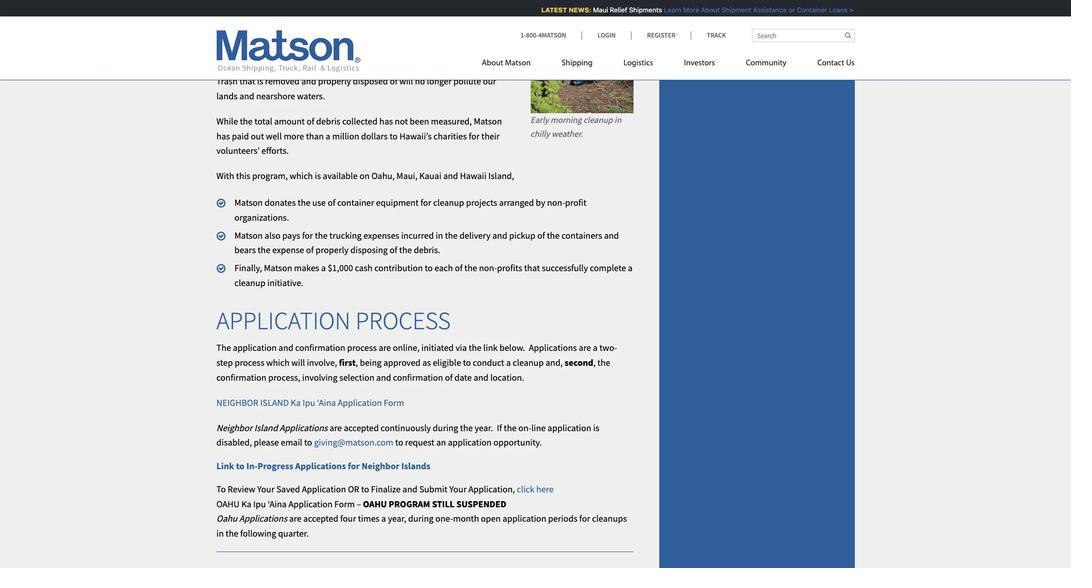 Task type: describe. For each thing, give the bounding box(es) containing it.
times inside are accepted four times a year, during one-month open application periods for cleanups in the following quarter.
[[358, 513, 380, 525]]

hawaii's
[[399, 130, 432, 142]]

matson donates the use of container equipment for cleanup projects arranged by non-profit organizations.
[[234, 197, 587, 223]]

oahu
[[216, 513, 237, 525]]

opportunity.
[[494, 437, 542, 449]]

and up waters.
[[301, 75, 316, 87]]

million
[[332, 130, 359, 142]]

process
[[356, 305, 451, 336]]

matson inside matson also pays for the trucking expenses incurred in the delivery and pickup of the containers and bears the expense of properly disposing of the debris.
[[234, 229, 263, 241]]

to
[[216, 483, 226, 495]]

following
[[240, 528, 276, 540]]

giving@matson.com
[[314, 437, 393, 449]]

of inside trash that is removed and properly disposed of will no longer pollute our lands and nearshore waters.
[[390, 75, 398, 87]]

expense
[[272, 244, 304, 256]]

login
[[598, 31, 616, 40]]

container
[[791, 6, 822, 14]]

and inside "the trash removal program was established in 2001 and, in the generation since, has been successful in partnering with non-profit groups more than a thousand times to clean up both the inland and coastal areas throughout the state."
[[391, 35, 406, 47]]

the inside the finally, matson makes a $1,000 cash contribution to each of the non-profits that successfully complete a cleanup initiative.
[[464, 262, 477, 274]]

0 horizontal spatial has
[[216, 130, 230, 142]]

are accepted four times a year, during one-month open application periods for cleanups in the following quarter.
[[216, 513, 627, 540]]

involving
[[302, 372, 338, 383]]

that inside trash that is removed and properly disposed of will no longer pollute our lands and nearshore waters.
[[239, 75, 255, 87]]

link
[[216, 460, 234, 472]]

been inside "the trash removal program was established in 2001 and, in the generation since, has been successful in partnering with non-profit groups more than a thousand times to clean up both the inland and coastal areas throughout the state."
[[256, 21, 275, 32]]

the inside , the confirmation process, involving selection and confirmation of date and location.
[[598, 357, 610, 369]]

thousand
[[223, 35, 260, 47]]

to inside are accepted continuously during the year.  if the on-line application is disabled, please email to
[[304, 437, 312, 449]]

application inside are accepted continuously during the year.  if the on-line application is disabled, please email to
[[548, 422, 591, 434]]

2 your from the left
[[449, 483, 467, 495]]

maui,
[[396, 170, 418, 182]]

1-
[[520, 31, 526, 40]]

a up location.
[[506, 357, 511, 369]]

the trash removal program was established in 2001 and, in the generation since, has been successful in partnering with non-profit groups more than a thousand times to clean up both the inland and coastal areas throughout the state.
[[216, 6, 504, 62]]

1 your from the left
[[257, 483, 275, 495]]

saved
[[276, 483, 300, 495]]

established
[[340, 6, 384, 18]]

during inside are accepted continuously during the year.  if the on-line application is disabled, please email to
[[433, 422, 458, 434]]

with this program, which is available on oahu, maui, kauai and hawaii island,
[[216, 170, 514, 182]]

ka inside oahu ka ipu 'aina application form – oahu program still suspended oahu applications
[[241, 498, 251, 510]]

arranged
[[499, 197, 534, 208]]

total
[[254, 115, 272, 127]]

and left pickup
[[492, 229, 507, 241]]

us
[[846, 59, 855, 67]]

blue matson logo with ocean, shipping, truck, rail and logistics written beneath it. image
[[216, 30, 361, 73]]

as
[[422, 357, 431, 369]]

are inside are accepted four times a year, during one-month open application periods for cleanups in the following quarter.
[[289, 513, 301, 525]]

a inside are accepted four times a year, during one-month open application periods for cleanups in the following quarter.
[[381, 513, 386, 525]]

to inside while the total amount of debris collected has not been measured, matson has paid out well more than a million dollars to hawaii's charities for their volunteers' efforts.
[[390, 130, 398, 142]]

to down continuously on the left of the page
[[395, 437, 403, 449]]

areas
[[437, 35, 458, 47]]

the inside while the total amount of debris collected has not been measured, matson has paid out well more than a million dollars to hawaii's charities for their volunteers' efforts.
[[240, 115, 253, 127]]

shipments
[[624, 6, 657, 14]]

2 oahu from the left
[[363, 498, 387, 510]]

initiated
[[421, 342, 454, 354]]

the for the application and confirmation process are online, initiated via the link below.  applications are a two- step process which will involve,
[[216, 342, 231, 354]]

still
[[432, 498, 455, 510]]

matson inside 'matson donates the use of container equipment for cleanup projects arranged by non-profit organizations.'
[[234, 197, 263, 208]]

contact us
[[817, 59, 855, 67]]

the down incurred
[[399, 244, 412, 256]]

1 horizontal spatial are
[[379, 342, 391, 354]]

with
[[370, 21, 388, 32]]

to review your saved application or to finalize and submit your application, click here
[[216, 483, 554, 495]]

of inside while the total amount of debris collected has not been measured, matson has paid out well more than a million dollars to hawaii's charities for their volunteers' efforts.
[[307, 115, 314, 127]]

the inside the application and confirmation process are online, initiated via the link below.  applications are a two- step process which will involve,
[[469, 342, 482, 354]]

profit inside "the trash removal program was established in 2001 and, in the generation since, has been successful in partnering with non-profit groups more than a thousand times to clean up both the inland and coastal areas throughout the state."
[[407, 21, 429, 32]]

approved
[[383, 357, 421, 369]]

their
[[481, 130, 500, 142]]

trash
[[216, 75, 238, 87]]

email
[[281, 437, 302, 449]]

and, inside "the trash removal program was established in 2001 and, in the generation since, has been successful in partnering with non-profit groups more than a thousand times to clean up both the inland and coastal areas throughout the state."
[[416, 6, 433, 18]]

latest news: maui relief shipments learn more about shipment assistance or container loans >
[[536, 6, 848, 14]]

quarter.
[[278, 528, 309, 540]]

800-
[[526, 31, 538, 40]]

non- inside the finally, matson makes a $1,000 cash contribution to each of the non-profits that successfully complete a cleanup initiative.
[[479, 262, 497, 274]]

successful
[[277, 21, 317, 32]]

click
[[517, 483, 534, 495]]

expenses
[[364, 229, 399, 241]]

of right pickup
[[537, 229, 545, 241]]

while the total amount of debris collected has not been measured, matson has paid out well more than a million dollars to hawaii's charities for their volunteers' efforts.
[[216, 115, 502, 157]]

the up groups
[[444, 6, 457, 18]]

of up the contribution
[[390, 244, 397, 256]]

the left the if
[[460, 422, 473, 434]]

to inside "the trash removal program was established in 2001 and, in the generation since, has been successful in partnering with non-profit groups more than a thousand times to clean up both the inland and coastal areas throughout the state."
[[285, 35, 293, 47]]

debris.
[[414, 244, 440, 256]]

non- inside "the trash removal program was established in 2001 and, in the generation since, has been successful in partnering with non-profit groups more than a thousand times to clean up both the inland and coastal areas throughout the state."
[[389, 21, 407, 32]]

chilly
[[530, 128, 550, 139]]

more inside "the trash removal program was established in 2001 and, in the generation since, has been successful in partnering with non-profit groups more than a thousand times to clean up both the inland and coastal areas throughout the state."
[[459, 21, 480, 32]]

4matson
[[538, 31, 566, 40]]

applications down the 'email'
[[295, 460, 346, 472]]

early
[[530, 114, 549, 125]]

applications up the 'email'
[[280, 422, 328, 434]]

application process
[[216, 305, 451, 336]]

pickup
[[509, 229, 535, 241]]

efforts.
[[262, 145, 289, 157]]

form inside oahu ka ipu 'aina application form – oahu program still suspended oahu applications
[[334, 498, 355, 510]]

a inside while the total amount of debris collected has not been measured, matson has paid out well more than a million dollars to hawaii's charities for their volunteers' efforts.
[[326, 130, 330, 142]]

more
[[678, 6, 694, 14]]

is inside trash that is removed and properly disposed of will no longer pollute our lands and nearshore waters.
[[257, 75, 263, 87]]

1 horizontal spatial ipu
[[303, 397, 315, 409]]

0 horizontal spatial confirmation
[[216, 372, 266, 383]]

cleanup inside 'matson donates the use of container equipment for cleanup projects arranged by non-profit organizations.'
[[433, 197, 464, 208]]

and down being
[[376, 372, 391, 383]]

matson inside while the total amount of debris collected has not been measured, matson has paid out well more than a million dollars to hawaii's charities for their volunteers' efforts.
[[474, 115, 502, 127]]

by
[[536, 197, 545, 208]]

in inside matson also pays for the trucking expenses incurred in the delivery and pickup of the containers and bears the expense of properly disposing of the debris.
[[436, 229, 443, 241]]

properly inside matson also pays for the trucking expenses incurred in the delivery and pickup of the containers and bears the expense of properly disposing of the debris.
[[316, 244, 349, 256]]

has inside "the trash removal program was established in 2001 and, in the generation since, has been successful in partnering with non-profit groups more than a thousand times to clean up both the inland and coastal areas throughout the state."
[[240, 21, 254, 32]]

of inside the finally, matson makes a $1,000 cash contribution to each of the non-profits that successfully complete a cleanup initiative.
[[455, 262, 463, 274]]

about matson
[[482, 59, 531, 67]]

1 horizontal spatial and,
[[546, 357, 563, 369]]

trucking
[[329, 229, 362, 241]]

finally,
[[234, 262, 262, 274]]

cash
[[355, 262, 373, 274]]

cleanup inside the finally, matson makes a $1,000 cash contribution to each of the non-profits that successfully complete a cleanup initiative.
[[234, 277, 265, 289]]

the right the if
[[504, 422, 517, 434]]

of inside , the confirmation process, involving selection and confirmation of date and location.
[[445, 372, 453, 383]]

up
[[318, 35, 328, 47]]

islands
[[401, 460, 430, 472]]

early morning cleanup in chilly weather.
[[530, 114, 621, 139]]

out
[[251, 130, 264, 142]]

process,
[[268, 372, 300, 383]]

matson also pays for the trucking expenses incurred in the delivery and pickup of the containers and bears the expense of properly disposing of the debris.
[[234, 229, 619, 256]]

suspended
[[456, 498, 506, 510]]

removed
[[265, 75, 300, 87]]

to up date
[[463, 357, 471, 369]]

removal
[[254, 6, 286, 18]]

shipping link
[[546, 54, 608, 75]]

and down conduct
[[474, 372, 489, 383]]

application for or
[[302, 483, 346, 495]]

cleanup up location.
[[513, 357, 544, 369]]

year,
[[388, 513, 406, 525]]

about inside about matson link
[[482, 59, 503, 67]]

0 horizontal spatial process
[[235, 357, 264, 369]]

1 horizontal spatial ka
[[291, 397, 301, 409]]

matson inside the finally, matson makes a $1,000 cash contribution to each of the non-profits that successfully complete a cleanup initiative.
[[264, 262, 292, 274]]

the for the trash removal program was established in 2001 and, in the generation since, has been successful in partnering with non-profit groups more than a thousand times to clean up both the inland and coastal areas throughout the state.
[[216, 6, 231, 18]]

cleanups
[[592, 513, 627, 525]]

0 vertical spatial which
[[290, 170, 313, 182]]

in inside are accepted four times a year, during one-month open application periods for cleanups in the following quarter.
[[216, 528, 224, 540]]

neighbor island ka ipu 'aina application form
[[216, 397, 404, 409]]

being
[[360, 357, 382, 369]]

more inside while the total amount of debris collected has not been measured, matson has paid out well more than a million dollars to hawaii's charities for their volunteers' efforts.
[[284, 130, 304, 142]]

than inside "the trash removal program was established in 2001 and, in the generation since, has been successful in partnering with non-profit groups more than a thousand times to clean up both the inland and coastal areas throughout the state."
[[482, 21, 500, 32]]

that inside the finally, matson makes a $1,000 cash contribution to each of the non-profits that successfully complete a cleanup initiative.
[[524, 262, 540, 274]]

second
[[565, 357, 593, 369]]

program
[[288, 6, 321, 18]]

well
[[266, 130, 282, 142]]

neighbor island applications
[[216, 422, 330, 434]]

application for form
[[288, 498, 333, 510]]

this
[[236, 170, 250, 182]]

loans
[[824, 6, 842, 14]]

equipment
[[376, 197, 419, 208]]

the inside are accepted four times a year, during one-month open application periods for cleanups in the following quarter.
[[226, 528, 238, 540]]

and inside the application and confirmation process are online, initiated via the link below.  applications are a two- step process which will involve,
[[279, 342, 293, 354]]

1-800-4matson
[[520, 31, 566, 40]]

projects
[[466, 197, 497, 208]]

profit inside 'matson donates the use of container equipment for cleanup projects arranged by non-profit organizations.'
[[565, 197, 587, 208]]

link
[[483, 342, 498, 354]]

the left state.
[[216, 50, 229, 62]]

initiative.
[[267, 277, 303, 289]]

application inside the application and confirmation process are online, initiated via the link below.  applications are a two- step process which will involve,
[[233, 342, 277, 354]]

1 , from the left
[[356, 357, 358, 369]]

throughout
[[459, 35, 504, 47]]

1-800-4matson link
[[520, 31, 582, 40]]



Task type: locate. For each thing, give the bounding box(es) containing it.
shipping
[[562, 59, 593, 67]]

in inside early morning cleanup in chilly weather.
[[614, 114, 621, 125]]

1 vertical spatial which
[[266, 357, 289, 369]]

and, right 2001
[[416, 6, 433, 18]]

dollars
[[361, 130, 388, 142]]

properly inside trash that is removed and properly disposed of will no longer pollute our lands and nearshore waters.
[[318, 75, 351, 87]]

the left use
[[298, 197, 310, 208]]

progress
[[258, 460, 293, 472]]

2 vertical spatial is
[[593, 422, 599, 434]]

the down also on the left top of page
[[258, 244, 270, 256]]

giving@matson.com link
[[314, 437, 393, 449]]

the application and confirmation process are online, initiated via the link below.  applications are a two- step process which will involve,
[[216, 342, 617, 369]]

of inside 'matson donates the use of container equipment for cleanup projects arranged by non-profit organizations.'
[[328, 197, 335, 208]]

been inside while the total amount of debris collected has not been measured, matson has paid out well more than a million dollars to hawaii's charities for their volunteers' efforts.
[[410, 115, 429, 127]]

state.
[[231, 50, 252, 62]]

selection
[[339, 372, 374, 383]]

0 horizontal spatial than
[[306, 130, 324, 142]]

0 vertical spatial been
[[256, 21, 275, 32]]

to left in-
[[236, 460, 245, 472]]

2 , from the left
[[593, 357, 596, 369]]

0 horizontal spatial form
[[334, 498, 355, 510]]

about up our
[[482, 59, 503, 67]]

use
[[312, 197, 326, 208]]

than inside while the total amount of debris collected has not been measured, matson has paid out well more than a million dollars to hawaii's charities for their volunteers' efforts.
[[306, 130, 324, 142]]

about right 'more'
[[696, 6, 714, 14]]

track
[[707, 31, 726, 40]]

been down removal
[[256, 21, 275, 32]]

that right trash
[[239, 75, 255, 87]]

0 horizontal spatial about
[[482, 59, 503, 67]]

0 vertical spatial has
[[240, 21, 254, 32]]

ipu down the review
[[253, 498, 266, 510]]

1 oahu from the left
[[216, 498, 240, 510]]

1 horizontal spatial than
[[482, 21, 500, 32]]

0 vertical spatial application
[[338, 397, 382, 409]]

has down while at the left of page
[[216, 130, 230, 142]]

0 vertical spatial that
[[239, 75, 255, 87]]

and down "application"
[[279, 342, 293, 354]]

1 horizontal spatial times
[[358, 513, 380, 525]]

'aina inside oahu ka ipu 'aina application form – oahu program still suspended oahu applications
[[268, 498, 287, 510]]

0 vertical spatial ka
[[291, 397, 301, 409]]

0 horizontal spatial more
[[284, 130, 304, 142]]

will inside the application and confirmation process are online, initiated via the link below.  applications are a two- step process which will involve,
[[291, 357, 305, 369]]

that
[[239, 75, 255, 87], [524, 262, 540, 274]]

1 horizontal spatial more
[[459, 21, 480, 32]]

the down partnering
[[350, 35, 363, 47]]

been up hawaii's
[[410, 115, 429, 127]]

for inside are accepted four times a year, during one-month open application periods for cleanups in the following quarter.
[[579, 513, 590, 525]]

0 horizontal spatial your
[[257, 483, 275, 495]]

groups
[[431, 21, 458, 32]]

2 horizontal spatial confirmation
[[393, 372, 443, 383]]

of left the debris at the top left of the page
[[307, 115, 314, 127]]

application down "application"
[[233, 342, 277, 354]]

0 vertical spatial more
[[459, 21, 480, 32]]

a right makes at the left of the page
[[321, 262, 326, 274]]

matson inside "top menu" navigation
[[505, 59, 531, 67]]

1 vertical spatial ipu
[[253, 498, 266, 510]]

2 vertical spatial non-
[[479, 262, 497, 274]]

application right 'an' on the bottom left of the page
[[448, 437, 492, 449]]

more
[[459, 21, 480, 32], [284, 130, 304, 142]]

1 vertical spatial that
[[524, 262, 540, 274]]

1 vertical spatial 'aina
[[268, 498, 287, 510]]

are up second
[[579, 342, 591, 354]]

ipu inside oahu ka ipu 'aina application form – oahu program still suspended oahu applications
[[253, 498, 266, 510]]

1 vertical spatial has
[[379, 115, 393, 127]]

the up step
[[216, 342, 231, 354]]

the left containers
[[547, 229, 560, 241]]

pollute
[[454, 75, 481, 87]]

for right pays
[[302, 229, 313, 241]]

0 vertical spatial than
[[482, 21, 500, 32]]

trash that is removed and properly disposed of will no longer pollute our lands and nearshore waters.
[[216, 75, 496, 102]]

submit
[[419, 483, 447, 495]]

application inside oahu ka ipu 'aina application form – oahu program still suspended oahu applications
[[288, 498, 333, 510]]

application up accepted
[[288, 498, 333, 510]]

to left each
[[425, 262, 433, 274]]

0 horizontal spatial profit
[[407, 21, 429, 32]]

line
[[531, 422, 546, 434]]

1 vertical spatial non-
[[547, 197, 565, 208]]

1 horizontal spatial ,
[[593, 357, 596, 369]]

incurred
[[401, 229, 434, 241]]

non- right by
[[547, 197, 565, 208]]

1 horizontal spatial neighbor
[[362, 460, 399, 472]]

0 horizontal spatial 'aina
[[268, 498, 287, 510]]

0 horizontal spatial will
[[291, 357, 305, 369]]

are up quarter.
[[289, 513, 301, 525]]

form
[[384, 397, 404, 409], [334, 498, 355, 510]]

first
[[339, 357, 356, 369]]

which inside the application and confirmation process are online, initiated via the link below.  applications are a two- step process which will involve,
[[266, 357, 289, 369]]

0 vertical spatial 'aina
[[317, 397, 336, 409]]

on-
[[518, 422, 531, 434]]

1 vertical spatial times
[[358, 513, 380, 525]]

the inside 'matson donates the use of container equipment for cleanup projects arranged by non-profit organizations.'
[[298, 197, 310, 208]]

been
[[256, 21, 275, 32], [410, 115, 429, 127]]

are accepted
[[330, 422, 379, 434]]

for down kauai on the left top
[[421, 197, 431, 208]]

1 horizontal spatial is
[[315, 170, 321, 182]]

one-
[[435, 513, 453, 525]]

0 vertical spatial during
[[433, 422, 458, 434]]

form up continuously on the left of the page
[[384, 397, 404, 409]]

since,
[[216, 21, 239, 32]]

'aina down involving
[[317, 397, 336, 409]]

please
[[254, 437, 279, 449]]

1 horizontal spatial process
[[347, 342, 377, 354]]

Search search field
[[752, 29, 855, 42]]

date
[[454, 372, 472, 383]]

for inside matson also pays for the trucking expenses incurred in the delivery and pickup of the containers and bears the expense of properly disposing of the debris.
[[302, 229, 313, 241]]

1 horizontal spatial has
[[240, 21, 254, 32]]

the up paid
[[240, 115, 253, 127]]

0 horizontal spatial ipu
[[253, 498, 266, 510]]

process
[[347, 342, 377, 354], [235, 357, 264, 369]]

2 the from the top
[[216, 342, 231, 354]]

partnering
[[328, 21, 369, 32]]

1 vertical spatial profit
[[565, 197, 587, 208]]

confirmation down as
[[393, 372, 443, 383]]

application inside are accepted four times a year, during one-month open application periods for cleanups in the following quarter.
[[503, 513, 546, 525]]

bears
[[234, 244, 256, 256]]

1 vertical spatial will
[[291, 357, 305, 369]]

0 vertical spatial the
[[216, 6, 231, 18]]

the right each
[[464, 262, 477, 274]]

and right kauai on the left top
[[443, 170, 458, 182]]

confirmation up involve,
[[295, 342, 345, 354]]

0 vertical spatial ipu
[[303, 397, 315, 409]]

1 vertical spatial than
[[306, 130, 324, 142]]

1 vertical spatial been
[[410, 115, 429, 127]]

community
[[746, 59, 787, 67]]

contact us link
[[802, 54, 855, 75]]

1 vertical spatial is
[[315, 170, 321, 182]]

are up being
[[379, 342, 391, 354]]

island,
[[488, 170, 514, 182]]

than down the debris at the top left of the page
[[306, 130, 324, 142]]

0 horizontal spatial oahu
[[216, 498, 240, 510]]

form left –
[[334, 498, 355, 510]]

0 vertical spatial about
[[696, 6, 714, 14]]

will
[[399, 75, 413, 87], [291, 357, 305, 369]]

and right lands
[[239, 90, 254, 102]]

times
[[262, 35, 283, 47], [358, 513, 380, 525]]

0 horizontal spatial ka
[[241, 498, 251, 510]]

0 vertical spatial neighbor
[[216, 422, 252, 434]]

properly up waters.
[[318, 75, 351, 87]]

0 vertical spatial profit
[[407, 21, 429, 32]]

1 horizontal spatial that
[[524, 262, 540, 274]]

'aina down 'saved'
[[268, 498, 287, 510]]

for left their
[[469, 130, 480, 142]]

1 vertical spatial process
[[235, 357, 264, 369]]

clean
[[295, 35, 316, 47]]

neighbor up disabled,
[[216, 422, 252, 434]]

1 horizontal spatial will
[[399, 75, 413, 87]]

0 horizontal spatial been
[[256, 21, 275, 32]]

, inside , the confirmation process, involving selection and confirmation of date and location.
[[593, 357, 596, 369]]

the left delivery
[[445, 229, 458, 241]]

1 horizontal spatial confirmation
[[295, 342, 345, 354]]

involve,
[[307, 357, 337, 369]]

click here link
[[515, 483, 554, 495]]

process right step
[[235, 357, 264, 369]]

measured,
[[431, 115, 472, 127]]

oahu ka ipu 'aina application form – oahu program still suspended oahu applications
[[216, 498, 506, 525]]

step
[[216, 357, 233, 369]]

oahu
[[216, 498, 240, 510], [363, 498, 387, 510]]

that right profits
[[524, 262, 540, 274]]

to right or
[[361, 483, 369, 495]]

applications inside oahu ka ipu 'aina application form – oahu program still suspended oahu applications
[[239, 513, 287, 525]]

has down the trash
[[240, 21, 254, 32]]

is inside are accepted continuously during the year.  if the on-line application is disabled, please email to
[[593, 422, 599, 434]]

the up since,
[[216, 6, 231, 18]]

applications up following at the left bottom
[[239, 513, 287, 525]]

a right the complete
[[628, 262, 633, 274]]

or
[[348, 483, 359, 495]]

the right via
[[469, 342, 482, 354]]

the left trucking
[[315, 229, 328, 241]]

a left year,
[[381, 513, 386, 525]]

which right program,
[[290, 170, 313, 182]]

for inside 'matson donates the use of container equipment for cleanup projects arranged by non-profit organizations.'
[[421, 197, 431, 208]]

1 vertical spatial form
[[334, 498, 355, 510]]

the
[[444, 6, 457, 18], [350, 35, 363, 47], [216, 50, 229, 62], [240, 115, 253, 127], [298, 197, 310, 208], [315, 229, 328, 241], [445, 229, 458, 241], [547, 229, 560, 241], [258, 244, 270, 256], [399, 244, 412, 256], [464, 262, 477, 274], [469, 342, 482, 354], [598, 357, 610, 369], [460, 422, 473, 434], [504, 422, 517, 434], [226, 528, 238, 540]]

organizations.
[[234, 211, 289, 223]]

during inside are accepted four times a year, during one-month open application periods for cleanups in the following quarter.
[[408, 513, 434, 525]]

2 vertical spatial has
[[216, 130, 230, 142]]

to down not
[[390, 130, 398, 142]]

application,
[[469, 483, 515, 495]]

program
[[389, 498, 430, 510]]

1 horizontal spatial non-
[[479, 262, 497, 274]]

oahu right –
[[363, 498, 387, 510]]

matson up organizations.
[[234, 197, 263, 208]]

1 horizontal spatial profit
[[565, 197, 587, 208]]

0 horizontal spatial and,
[[416, 6, 433, 18]]

hawaii
[[460, 170, 486, 182]]

during down the program
[[408, 513, 434, 525]]

0 horizontal spatial neighbor
[[216, 422, 252, 434]]

morning
[[551, 114, 582, 125]]

the inside "the trash removal program was established in 2001 and, in the generation since, has been successful in partnering with non-profit groups more than a thousand times to clean up both the inland and coastal areas throughout the state."
[[216, 6, 231, 18]]

investors
[[684, 59, 715, 67]]

0 horizontal spatial ,
[[356, 357, 358, 369]]

a down since,
[[216, 35, 221, 47]]

0 horizontal spatial that
[[239, 75, 255, 87]]

profit
[[407, 21, 429, 32], [565, 197, 587, 208]]

inland
[[364, 35, 389, 47]]

neighbor up 'to review your saved application or to finalize and submit your application, click here'
[[362, 460, 399, 472]]

an
[[436, 437, 446, 449]]

0 vertical spatial process
[[347, 342, 377, 354]]

more down amount
[[284, 130, 304, 142]]

1 vertical spatial the
[[216, 342, 231, 354]]

register link
[[631, 31, 691, 40]]

donates
[[265, 197, 296, 208]]

oahu,
[[371, 170, 395, 182]]

two-
[[600, 342, 617, 354]]

the inside the application and confirmation process are online, initiated via the link below.  applications are a two- step process which will involve,
[[216, 342, 231, 354]]

for up or
[[348, 460, 360, 472]]

will inside trash that is removed and properly disposed of will no longer pollute our lands and nearshore waters.
[[399, 75, 413, 87]]

and up the program
[[403, 483, 417, 495]]

0 horizontal spatial non-
[[389, 21, 407, 32]]

profit up containers
[[565, 197, 587, 208]]

0 vertical spatial and,
[[416, 6, 433, 18]]

1 horizontal spatial been
[[410, 115, 429, 127]]

0 vertical spatial properly
[[318, 75, 351, 87]]

1 the from the top
[[216, 6, 231, 18]]

confirmation inside the application and confirmation process are online, initiated via the link below.  applications are a two- step process which will involve,
[[295, 342, 345, 354]]

than up throughout
[[482, 21, 500, 32]]

applications up second
[[529, 342, 577, 354]]

of right use
[[328, 197, 335, 208]]

cleanup down finally,
[[234, 277, 265, 289]]

non- inside 'matson donates the use of container equipment for cleanup projects arranged by non-profit organizations.'
[[547, 197, 565, 208]]

and, left second
[[546, 357, 563, 369]]

0 horizontal spatial are
[[289, 513, 301, 525]]

register
[[647, 31, 676, 40]]

process up being
[[347, 342, 377, 354]]

1 vertical spatial ka
[[241, 498, 251, 510]]

delivery
[[460, 229, 491, 241]]

request
[[405, 437, 434, 449]]

to inside the finally, matson makes a $1,000 cash contribution to each of the non-profits that successfully complete a cleanup initiative.
[[425, 262, 433, 274]]

a inside the application and confirmation process are online, initiated via the link below.  applications are a two- step process which will involve,
[[593, 342, 598, 354]]

your
[[257, 483, 275, 495], [449, 483, 467, 495]]

matson up their
[[474, 115, 502, 127]]

your left 'saved'
[[257, 483, 275, 495]]

and right inland
[[391, 35, 406, 47]]

2 vertical spatial application
[[288, 498, 333, 510]]

learn more about shipment assistance or container loans > link
[[659, 6, 848, 14]]

about matson link
[[482, 54, 546, 75]]

times inside "the trash removal program was established in 2001 and, in the generation since, has been successful in partnering with non-profit groups more than a thousand times to clean up both the inland and coastal areas throughout the state."
[[262, 35, 283, 47]]

here
[[536, 483, 554, 495]]

and right containers
[[604, 229, 619, 241]]

for inside while the total amount of debris collected has not been measured, matson has paid out well more than a million dollars to hawaii's charities for their volunteers' efforts.
[[469, 130, 480, 142]]

1 vertical spatial neighbor
[[362, 460, 399, 472]]

1 vertical spatial about
[[482, 59, 503, 67]]

a inside "the trash removal program was established in 2001 and, in the generation since, has been successful in partnering with non-profit groups more than a thousand times to clean up both the inland and coastal areas throughout the state."
[[216, 35, 221, 47]]

of up makes at the left of the page
[[306, 244, 314, 256]]

0 vertical spatial non-
[[389, 21, 407, 32]]

0 horizontal spatial is
[[257, 75, 263, 87]]

debris
[[316, 115, 340, 127]]

matson down 1-
[[505, 59, 531, 67]]

1 horizontal spatial your
[[449, 483, 467, 495]]

disposed
[[353, 75, 388, 87]]

location.
[[490, 372, 524, 383]]

search image
[[845, 32, 851, 39]]

0 horizontal spatial times
[[262, 35, 283, 47]]

will up process,
[[291, 357, 305, 369]]

neighbor island ka ipu 'aina application form link
[[216, 397, 404, 409]]

of left date
[[445, 372, 453, 383]]

the down oahu
[[226, 528, 238, 540]]

application
[[233, 342, 277, 354], [548, 422, 591, 434], [448, 437, 492, 449], [503, 513, 546, 525]]

applications inside the application and confirmation process are online, initiated via the link below.  applications are a two- step process which will involve,
[[529, 342, 577, 354]]

conduct
[[473, 357, 504, 369]]

weather.
[[552, 128, 583, 139]]

a down the debris at the top left of the page
[[326, 130, 330, 142]]

1 horizontal spatial oahu
[[363, 498, 387, 510]]

0 vertical spatial form
[[384, 397, 404, 409]]

1 vertical spatial application
[[302, 483, 346, 495]]

of
[[390, 75, 398, 87], [307, 115, 314, 127], [328, 197, 335, 208], [537, 229, 545, 241], [306, 244, 314, 256], [390, 244, 397, 256], [455, 262, 463, 274], [445, 372, 453, 383]]

your up the still
[[449, 483, 467, 495]]

properly up the '$1,000'
[[316, 244, 349, 256]]

1 vertical spatial more
[[284, 130, 304, 142]]

2 horizontal spatial non-
[[547, 197, 565, 208]]

1 vertical spatial during
[[408, 513, 434, 525]]

island
[[254, 422, 278, 434]]

cleanup right morning
[[583, 114, 613, 125]]

top menu navigation
[[482, 54, 855, 75]]

1 vertical spatial and,
[[546, 357, 563, 369]]

cleanup inside early morning cleanup in chilly weather.
[[583, 114, 613, 125]]

properly
[[318, 75, 351, 87], [316, 244, 349, 256]]

1 horizontal spatial 'aina
[[317, 397, 336, 409]]

matson up bears
[[234, 229, 263, 241]]

the down two-
[[598, 357, 610, 369]]

0 vertical spatial times
[[262, 35, 283, 47]]

1 horizontal spatial form
[[384, 397, 404, 409]]

non- down 2001
[[389, 21, 407, 32]]

oahu up oahu
[[216, 498, 240, 510]]

lands
[[216, 90, 238, 102]]

2 horizontal spatial are
[[579, 342, 591, 354]]

1 vertical spatial properly
[[316, 244, 349, 256]]

0 vertical spatial is
[[257, 75, 263, 87]]

to left clean
[[285, 35, 293, 47]]

logistics link
[[608, 54, 669, 75]]

each
[[435, 262, 453, 274]]

in
[[386, 6, 394, 18], [435, 6, 442, 18], [318, 21, 326, 32], [614, 114, 621, 125], [436, 229, 443, 241], [216, 528, 224, 540]]

shipment
[[716, 6, 746, 14]]

confirmation down step
[[216, 372, 266, 383]]

2001
[[395, 6, 414, 18]]

also
[[265, 229, 281, 241]]

None search field
[[752, 29, 855, 42]]

0 vertical spatial will
[[399, 75, 413, 87]]

for right periods
[[579, 513, 590, 525]]

non- down delivery
[[479, 262, 497, 274]]

more down 'generation'
[[459, 21, 480, 32]]

2 horizontal spatial is
[[593, 422, 599, 434]]

1 horizontal spatial about
[[696, 6, 714, 14]]



Task type: vqa. For each thing, say whether or not it's contained in the screenshot.
footer
no



